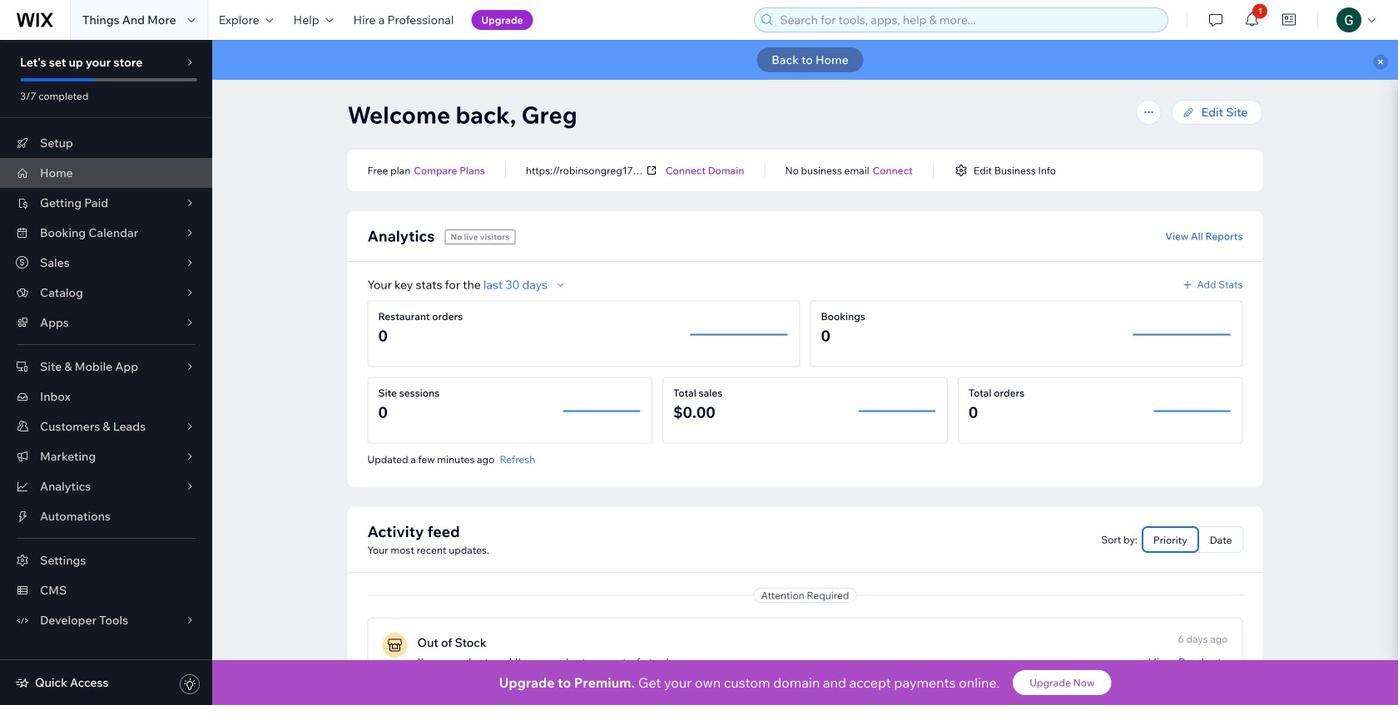 Task type: describe. For each thing, give the bounding box(es) containing it.
Search for tools, apps, help & more... field
[[775, 8, 1163, 32]]



Task type: locate. For each thing, give the bounding box(es) containing it.
alert
[[212, 40, 1398, 80]]

sidebar element
[[0, 40, 212, 706]]



Task type: vqa. For each thing, say whether or not it's contained in the screenshot.
'UPDATES,'
no



